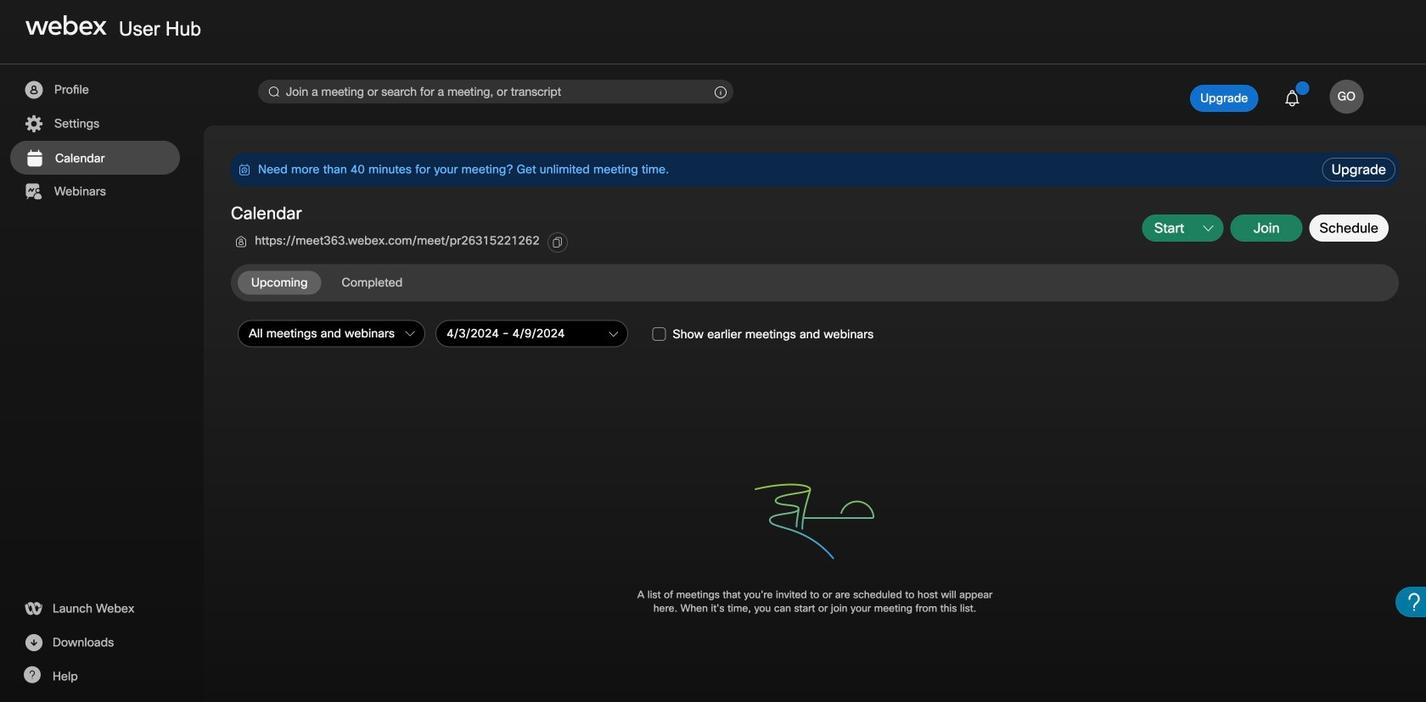 Task type: describe. For each thing, give the bounding box(es) containing it.
cisco webex image
[[25, 15, 107, 36]]

mds people circle_filled image
[[23, 80, 44, 100]]

mds content download_filled image
[[23, 633, 44, 654]]

2 tab from the left
[[328, 271, 416, 295]]

mds settings_filled image
[[23, 114, 44, 134]]

mds message queing_bold image
[[238, 163, 251, 177]]

ng help active image
[[23, 667, 41, 684]]



Task type: locate. For each thing, give the bounding box(es) containing it.
tab panel
[[231, 317, 1402, 662]]

copy image
[[552, 237, 564, 249]]

tab list
[[238, 271, 423, 295]]

mds webex helix filled image
[[23, 599, 44, 620]]

1 tab from the left
[[238, 271, 321, 295]]

mds webinar_filled image
[[23, 182, 44, 202]]

Join a meeting or search for a meeting, or transcript text field
[[258, 80, 734, 104]]

1 horizontal spatial tab
[[328, 271, 416, 295]]

mds meetings_filled image
[[24, 149, 45, 169]]

region
[[231, 153, 1319, 187]]

tab
[[238, 271, 321, 295], [328, 271, 416, 295]]

start a meeting options image
[[1203, 224, 1214, 234]]

0 horizontal spatial tab
[[238, 271, 321, 295]]



Task type: vqa. For each thing, say whether or not it's contained in the screenshot.
rightmost Tab
yes



